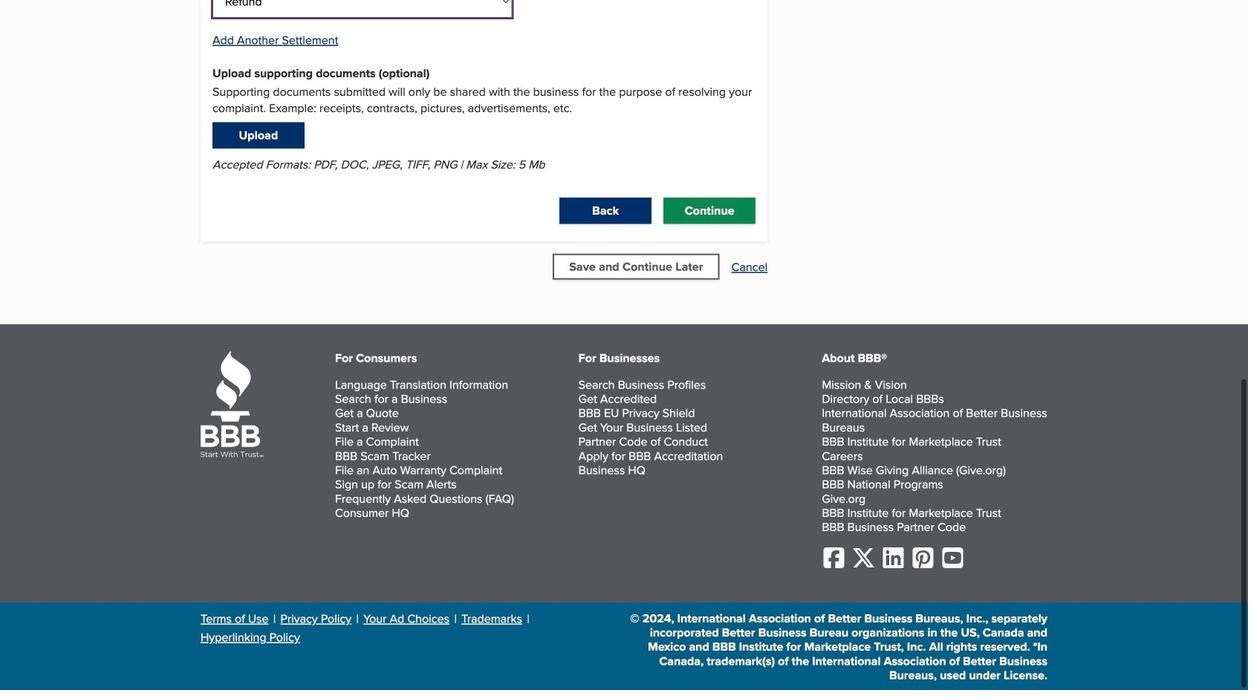 Task type: describe. For each thing, give the bounding box(es) containing it.
bbb image
[[201, 351, 264, 458]]



Task type: vqa. For each thing, say whether or not it's contained in the screenshot.
consumers
no



